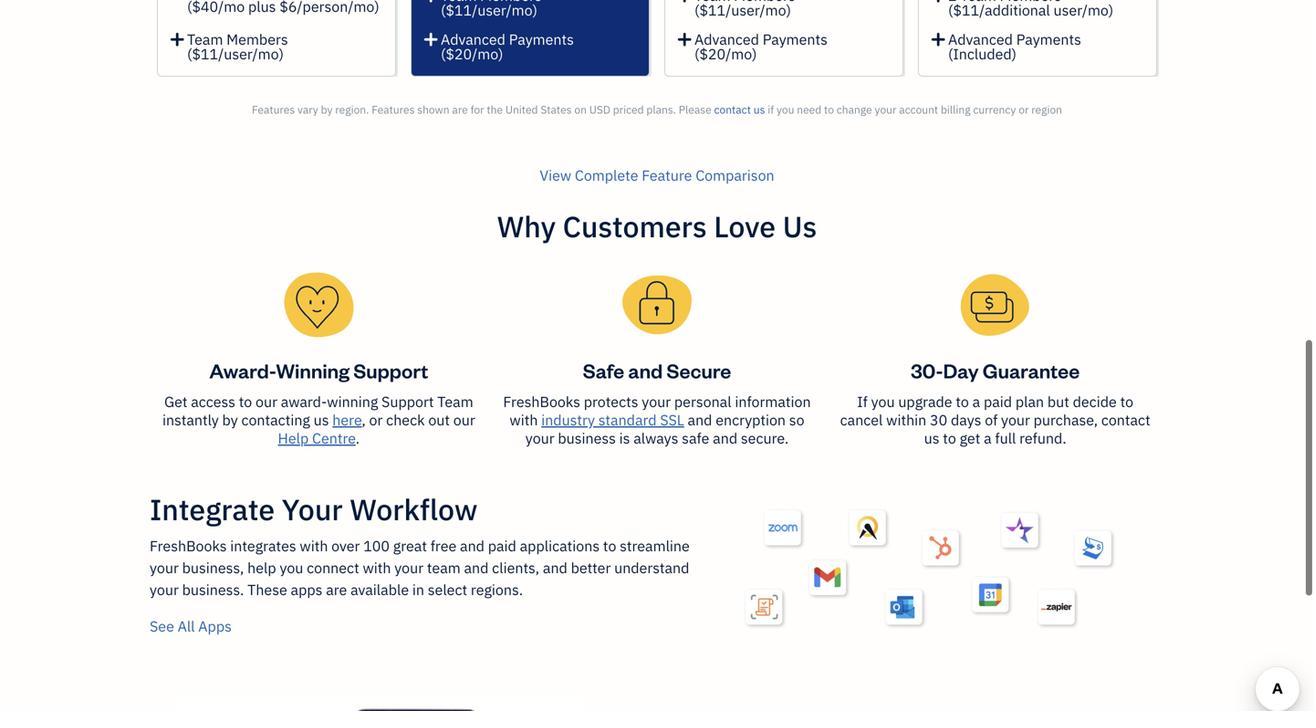 Task type: describe. For each thing, give the bounding box(es) containing it.
regions.
[[471, 580, 523, 599]]

0 vertical spatial are
[[452, 102, 468, 117]]

1 horizontal spatial by
[[321, 102, 333, 117]]

upgrade
[[898, 392, 953, 411]]

see
[[150, 617, 174, 636]]

view complete feature comparison link
[[540, 166, 775, 185]]

us
[[783, 207, 817, 246]]

1 horizontal spatial or
[[1019, 102, 1029, 117]]

here , or check out our help centre .
[[278, 410, 475, 448]]

out
[[428, 410, 450, 429]]

connect
[[307, 558, 359, 577]]

your inside and encryption so your business is always safe and secure.
[[526, 429, 555, 448]]

,
[[362, 410, 366, 429]]

day
[[943, 357, 979, 383]]

please
[[679, 102, 712, 117]]

our inside get access to our award-winning support team instantly by contacting us
[[256, 392, 277, 411]]

in
[[412, 580, 424, 599]]

1 features from the left
[[252, 102, 295, 117]]

($11/additional
[[948, 0, 1050, 20]]

so
[[789, 410, 805, 429]]

safe and secure
[[583, 357, 731, 383]]

your up see
[[150, 580, 179, 599]]

free
[[431, 536, 457, 555]]

account
[[899, 102, 938, 117]]

team inside get access to our award-winning support team instantly by contacting us
[[437, 392, 473, 411]]

create
[[1038, 77, 1101, 103]]

0 vertical spatial support
[[354, 357, 428, 383]]

states
[[541, 102, 572, 117]]

applications
[[520, 536, 600, 555]]

industry
[[541, 410, 595, 429]]

freshbooks inside freshbooks protects your personal information with
[[503, 392, 580, 411]]

always
[[634, 429, 679, 448]]

on
[[574, 102, 587, 117]]

here link
[[333, 410, 362, 429]]

plus image for ($20/mo)
[[423, 32, 439, 47]]

all
[[178, 617, 195, 636]]

your right change
[[875, 102, 897, 117]]

winning
[[327, 392, 378, 411]]

1 advanced from the left
[[441, 30, 506, 49]]

contact us link
[[714, 102, 765, 117]]

information
[[735, 392, 811, 411]]

select
[[428, 580, 467, 599]]

winning
[[276, 357, 350, 383]]

secure.
[[741, 429, 789, 448]]

($11/additional user/mo)
[[948, 0, 1114, 20]]

streamline
[[620, 536, 690, 555]]

see all apps link
[[150, 617, 232, 636]]

to inside integrate your workflow freshbooks integrates with over 100 great free and paid applications to streamline your business, help you connect with your team and clients, and better understand your business. these apps are available in select regions.
[[603, 536, 616, 555]]

centre
[[312, 429, 356, 448]]

30
[[930, 410, 948, 429]]

by inside get access to our award-winning support team instantly by contacting us
[[222, 410, 238, 429]]

billing
[[941, 102, 971, 117]]

usd
[[589, 102, 611, 117]]

you inside '30-day guarantee if you upgrade to a paid plan but decide to cancel within 30 days of your purchase, contact us to get a full refund.'
[[871, 392, 895, 411]]

within
[[886, 410, 927, 429]]

workflow
[[350, 490, 478, 528]]

understand
[[614, 558, 690, 577]]

user/mo)
[[1054, 0, 1114, 20]]

us inside get access to our award-winning support team instantly by contacting us
[[314, 410, 329, 429]]

integrate
[[150, 490, 275, 528]]

2 ($20/mo) from the left
[[695, 44, 757, 63]]

get
[[164, 392, 188, 411]]

industry standard ssl
[[541, 410, 684, 429]]

great
[[393, 536, 427, 555]]

clients,
[[492, 558, 540, 577]]

why
[[497, 207, 556, 246]]

2 horizontal spatial ($11/user/mo)
[[695, 0, 791, 20]]

check
[[386, 410, 425, 429]]

safe
[[583, 357, 624, 383]]

with for integrate
[[300, 536, 328, 555]]

see all apps
[[150, 617, 232, 636]]

freshbooks protects your personal information with
[[503, 392, 811, 429]]

region.
[[335, 102, 369, 117]]

30-
[[911, 357, 943, 383]]

1 horizontal spatial ($11/user/mo)
[[441, 0, 538, 20]]

to inside get access to our award-winning support team instantly by contacting us
[[239, 392, 252, 411]]

support inside get access to our award-winning support team instantly by contacting us
[[382, 392, 434, 411]]

change
[[837, 102, 872, 117]]

your inside '30-day guarantee if you upgrade to a paid plan but decide to cancel within 30 days of your purchase, contact us to get a full refund.'
[[1001, 410, 1030, 429]]

available
[[351, 580, 409, 599]]

0 horizontal spatial contact
[[714, 102, 751, 117]]

help centre link
[[278, 429, 356, 448]]

1 horizontal spatial us
[[754, 102, 765, 117]]

your down great
[[395, 558, 424, 577]]

priced
[[613, 102, 644, 117]]

award-
[[281, 392, 327, 411]]

($11/user/mo) inside team members ($11/user/mo)
[[187, 44, 284, 63]]

.
[[356, 429, 360, 448]]

decide
[[1073, 392, 1117, 411]]

united
[[506, 102, 538, 117]]

help
[[278, 429, 309, 448]]

our inside here , or check out our help centre .
[[453, 410, 475, 429]]

currency
[[973, 102, 1016, 117]]

is
[[619, 429, 630, 448]]

encryption
[[716, 410, 786, 429]]

features vary by region. features shown are for the united states on usd priced plans. please contact us if you need to change your account billing currency or region
[[252, 102, 1062, 117]]

your
[[282, 490, 343, 528]]

instantly
[[162, 410, 219, 429]]

team inside team members ($11/user/mo)
[[187, 30, 223, 49]]

days
[[951, 410, 982, 429]]

…
[[1149, 77, 1162, 103]]

dashboard
[[270, 68, 438, 112]]



Task type: vqa. For each thing, say whether or not it's contained in the screenshot.
left with
yes



Task type: locate. For each thing, give the bounding box(es) containing it.
0 horizontal spatial advanced payments ($20/mo)
[[441, 30, 574, 63]]

($20/mo) up for
[[441, 44, 503, 63]]

our right 'out'
[[453, 410, 475, 429]]

plans.
[[647, 102, 676, 117]]

and
[[628, 357, 663, 383], [688, 410, 712, 429], [713, 429, 738, 448], [460, 536, 485, 555], [464, 558, 489, 577], [543, 558, 568, 577]]

if
[[857, 392, 868, 411]]

us left if
[[754, 102, 765, 117]]

2 horizontal spatial us
[[924, 429, 940, 448]]

support up the winning
[[354, 357, 428, 383]]

safe
[[682, 429, 710, 448]]

with for freshbooks
[[510, 410, 538, 429]]

us
[[754, 102, 765, 117], [314, 410, 329, 429], [924, 429, 940, 448]]

1 horizontal spatial our
[[453, 410, 475, 429]]

1 vertical spatial or
[[369, 410, 383, 429]]

to left get
[[943, 429, 956, 448]]

to down award-
[[239, 392, 252, 411]]

with up connect
[[300, 536, 328, 555]]

1 vertical spatial by
[[222, 410, 238, 429]]

1 vertical spatial freshbooks
[[150, 536, 227, 555]]

or inside here , or check out our help centre .
[[369, 410, 383, 429]]

paid
[[984, 392, 1012, 411], [488, 536, 516, 555]]

to right 30 at the right of the page
[[956, 392, 969, 411]]

access
[[191, 392, 235, 411]]

2 payments from the left
[[763, 30, 828, 49]]

paid left plan
[[984, 392, 1012, 411]]

0 horizontal spatial advanced
[[441, 30, 506, 49]]

team
[[187, 30, 223, 49], [437, 392, 473, 411]]

help
[[248, 558, 276, 577]]

main element
[[0, 0, 246, 711]]

vary
[[298, 102, 318, 117]]

are left for
[[452, 102, 468, 117]]

1 horizontal spatial are
[[452, 102, 468, 117]]

2 horizontal spatial with
[[510, 410, 538, 429]]

and encryption so your business is always safe and secure.
[[526, 410, 805, 448]]

0 vertical spatial team
[[187, 30, 223, 49]]

need
[[797, 102, 822, 117]]

award-
[[209, 357, 276, 383]]

paid inside '30-day guarantee if you upgrade to a paid plan but decide to cancel within 30 days of your purchase, contact us to get a full refund.'
[[984, 392, 1012, 411]]

1 vertical spatial paid
[[488, 536, 516, 555]]

freshbooks up business,
[[150, 536, 227, 555]]

customers
[[563, 207, 707, 246]]

secure
[[667, 357, 731, 383]]

0 vertical spatial freshbooks
[[503, 392, 580, 411]]

new
[[1105, 77, 1145, 103]]

payments up need
[[763, 30, 828, 49]]

0 horizontal spatial us
[[314, 410, 329, 429]]

2 features from the left
[[372, 102, 415, 117]]

1 horizontal spatial paid
[[984, 392, 1012, 411]]

a
[[973, 392, 980, 411], [984, 429, 992, 448]]

0 horizontal spatial or
[[369, 410, 383, 429]]

0 horizontal spatial you
[[280, 558, 303, 577]]

0 vertical spatial by
[[321, 102, 333, 117]]

get access to our award-winning support team instantly by contacting us
[[162, 392, 473, 429]]

0 vertical spatial with
[[510, 410, 538, 429]]

or right ,
[[369, 410, 383, 429]]

contact
[[714, 102, 751, 117], [1102, 410, 1151, 429]]

1 horizontal spatial freshbooks
[[503, 392, 580, 411]]

support right ,
[[382, 392, 434, 411]]

2 horizontal spatial payments
[[1017, 30, 1082, 49]]

profit
[[320, 370, 370, 396]]

($20/mo)
[[441, 44, 503, 63], [695, 44, 757, 63]]

0 horizontal spatial ($20/mo)
[[441, 44, 503, 63]]

you inside integrate your workflow freshbooks integrates with over 100 great free and paid applications to streamline your business, help you connect with your team and clients, and better understand your business. these apps are available in select regions.
[[280, 558, 303, 577]]

create new … button
[[1022, 68, 1238, 112]]

1 horizontal spatial payments
[[763, 30, 828, 49]]

over
[[331, 536, 360, 555]]

1 horizontal spatial ($20/mo)
[[695, 44, 757, 63]]

business
[[558, 429, 616, 448]]

by right instantly
[[222, 410, 238, 429]]

0 horizontal spatial payments
[[509, 30, 574, 49]]

to right decide
[[1120, 392, 1134, 411]]

are down connect
[[326, 580, 347, 599]]

personal
[[674, 392, 732, 411]]

advanced
[[441, 30, 506, 49], [695, 30, 759, 49], [948, 30, 1013, 49]]

protects
[[584, 392, 639, 411]]

1 horizontal spatial advanced
[[695, 30, 759, 49]]

refund.
[[1020, 429, 1067, 448]]

1 horizontal spatial advanced payments ($20/mo)
[[695, 30, 828, 63]]

with down 100
[[363, 558, 391, 577]]

cancel
[[840, 410, 883, 429]]

1 vertical spatial are
[[326, 580, 347, 599]]

support
[[354, 357, 428, 383], [382, 392, 434, 411]]

region
[[1032, 102, 1062, 117]]

your right "of"
[[1001, 410, 1030, 429]]

($11/user/mo)
[[441, 0, 538, 20], [695, 0, 791, 20], [187, 44, 284, 63]]

by right vary
[[321, 102, 333, 117]]

contact right please
[[714, 102, 751, 117]]

your left business,
[[150, 558, 179, 577]]

1 horizontal spatial with
[[363, 558, 391, 577]]

3 payments from the left
[[1017, 30, 1082, 49]]

0 horizontal spatial by
[[222, 410, 238, 429]]

your left business
[[526, 429, 555, 448]]

freshbooks
[[503, 392, 580, 411], [150, 536, 227, 555]]

features left vary
[[252, 102, 295, 117]]

0 horizontal spatial paid
[[488, 536, 516, 555]]

but
[[1048, 392, 1070, 411]]

1 payments from the left
[[509, 30, 574, 49]]

of
[[985, 410, 998, 429]]

1 horizontal spatial a
[[984, 429, 992, 448]]

2 horizontal spatial you
[[871, 392, 895, 411]]

team left members
[[187, 30, 223, 49]]

contacting
[[241, 410, 310, 429]]

1 horizontal spatial team
[[437, 392, 473, 411]]

shown
[[417, 102, 450, 117]]

1 advanced payments ($20/mo) from the left
[[441, 30, 574, 63]]

your down safe and secure
[[642, 392, 671, 411]]

apps
[[291, 580, 323, 599]]

2 advanced payments ($20/mo) from the left
[[695, 30, 828, 63]]

(included)
[[948, 44, 1017, 63]]

if
[[768, 102, 774, 117]]

0 vertical spatial paid
[[984, 392, 1012, 411]]

advanced payments ($20/mo) up if
[[695, 30, 828, 63]]

or left region
[[1019, 102, 1029, 117]]

advanced payments ($20/mo)
[[441, 30, 574, 63], [695, 30, 828, 63]]

guarantee
[[983, 357, 1080, 383]]

plus image for ($11/user/mo)
[[423, 0, 439, 3]]

our
[[256, 392, 277, 411], [453, 410, 475, 429]]

full
[[995, 429, 1016, 448]]

feature
[[642, 166, 692, 185]]

your inside freshbooks protects your personal information with
[[642, 392, 671, 411]]

love
[[714, 207, 776, 246]]

0 horizontal spatial with
[[300, 536, 328, 555]]

a right get
[[984, 429, 992, 448]]

0 horizontal spatial are
[[326, 580, 347, 599]]

industry standard ssl link
[[541, 410, 684, 429]]

advanced inside advanced payments (included)
[[948, 30, 1013, 49]]

2 horizontal spatial advanced
[[948, 30, 1013, 49]]

100
[[363, 536, 390, 555]]

0 horizontal spatial ($11/user/mo)
[[187, 44, 284, 63]]

contact inside '30-day guarantee if you upgrade to a paid plan but decide to cancel within 30 days of your purchase, contact us to get a full refund.'
[[1102, 410, 1151, 429]]

us down upgrade
[[924, 429, 940, 448]]

advanced down the ($11/additional
[[948, 30, 1013, 49]]

team members ($11/user/mo)
[[187, 30, 288, 63]]

3 advanced from the left
[[948, 30, 1013, 49]]

a left "of"
[[973, 392, 980, 411]]

are inside integrate your workflow freshbooks integrates with over 100 great free and paid applications to streamline your business, help you connect with your team and clients, and better understand your business. these apps are available in select regions.
[[326, 580, 347, 599]]

paid inside integrate your workflow freshbooks integrates with over 100 great free and paid applications to streamline your business, help you connect with your team and clients, and better understand your business. these apps are available in select regions.
[[488, 536, 516, 555]]

2 advanced from the left
[[695, 30, 759, 49]]

total profit
[[270, 370, 370, 396]]

advanced up for
[[441, 30, 506, 49]]

integrate your workflow freshbooks integrates with over 100 great free and paid applications to streamline your business, help you connect with your team and clients, and better understand your business. these apps are available in select regions.
[[150, 490, 690, 599]]

0 vertical spatial a
[[973, 392, 980, 411]]

($20/mo) up contact us "link"
[[695, 44, 757, 63]]

purchase,
[[1034, 410, 1098, 429]]

to up better
[[603, 536, 616, 555]]

payments inside advanced payments (included)
[[1017, 30, 1082, 49]]

advanced payments ($20/mo) up the
[[441, 30, 574, 63]]

advanced payments (included)
[[948, 30, 1082, 63]]

team
[[427, 558, 461, 577]]

create new …
[[1038, 77, 1162, 103]]

1 vertical spatial with
[[300, 536, 328, 555]]

1 horizontal spatial you
[[777, 102, 795, 117]]

to
[[824, 102, 834, 117], [239, 392, 252, 411], [956, 392, 969, 411], [1120, 392, 1134, 411], [943, 429, 956, 448], [603, 536, 616, 555]]

paid up clients,
[[488, 536, 516, 555]]

2 vertical spatial with
[[363, 558, 391, 577]]

1 horizontal spatial contact
[[1102, 410, 1151, 429]]

1 vertical spatial you
[[871, 392, 895, 411]]

why customers love us
[[497, 207, 817, 246]]

better
[[571, 558, 611, 577]]

2 vertical spatial you
[[280, 558, 303, 577]]

or
[[1019, 102, 1029, 117], [369, 410, 383, 429]]

features left shown
[[372, 102, 415, 117]]

your
[[875, 102, 897, 117], [642, 392, 671, 411], [1001, 410, 1030, 429], [526, 429, 555, 448], [150, 558, 179, 577], [395, 558, 424, 577], [150, 580, 179, 599]]

0 horizontal spatial features
[[252, 102, 295, 117]]

0 vertical spatial or
[[1019, 102, 1029, 117]]

our left award-
[[256, 392, 277, 411]]

advanced up contact us "link"
[[695, 30, 759, 49]]

us inside '30-day guarantee if you upgrade to a paid plan but decide to cancel within 30 days of your purchase, contact us to get a full refund.'
[[924, 429, 940, 448]]

1 vertical spatial support
[[382, 392, 434, 411]]

freshbooks inside integrate your workflow freshbooks integrates with over 100 great free and paid applications to streamline your business, help you connect with your team and clients, and better understand your business. these apps are available in select regions.
[[150, 536, 227, 555]]

0 horizontal spatial a
[[973, 392, 980, 411]]

with inside freshbooks protects your personal information with
[[510, 410, 538, 429]]

freshbooks up business
[[503, 392, 580, 411]]

1 ($20/mo) from the left
[[441, 44, 503, 63]]

0 horizontal spatial team
[[187, 30, 223, 49]]

view complete feature comparison
[[540, 166, 775, 185]]

payments up states
[[509, 30, 574, 49]]

1 vertical spatial a
[[984, 429, 992, 448]]

team right check
[[437, 392, 473, 411]]

contact right purchase,
[[1102, 410, 1151, 429]]

view
[[540, 166, 571, 185]]

standard
[[599, 410, 657, 429]]

0 vertical spatial you
[[777, 102, 795, 117]]

0 vertical spatial contact
[[714, 102, 751, 117]]

see all apps button
[[150, 615, 232, 652]]

with left industry
[[510, 410, 538, 429]]

1 vertical spatial contact
[[1102, 410, 1151, 429]]

payments down ($11/additional user/mo)
[[1017, 30, 1082, 49]]

0 horizontal spatial our
[[256, 392, 277, 411]]

apps
[[198, 617, 232, 636]]

view complete feature comparison button
[[540, 164, 775, 186]]

0 horizontal spatial freshbooks
[[150, 536, 227, 555]]

us left here link
[[314, 410, 329, 429]]

plus image
[[676, 0, 693, 3], [930, 0, 947, 3], [169, 28, 186, 47], [676, 32, 693, 47]]

1 vertical spatial team
[[437, 392, 473, 411]]

plus image
[[423, 0, 439, 3], [423, 32, 439, 47], [930, 32, 947, 47]]

to right need
[[824, 102, 834, 117]]

1 horizontal spatial features
[[372, 102, 415, 117]]



